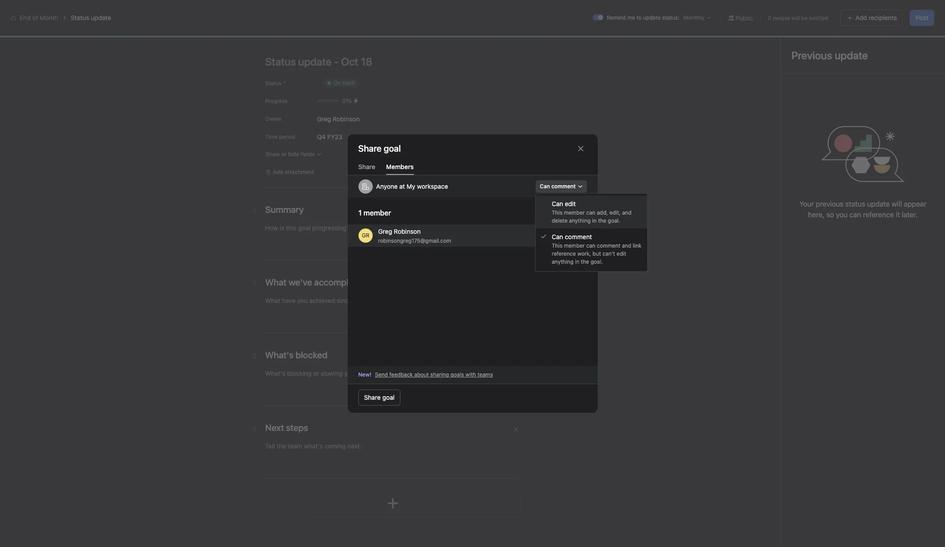 Task type: vqa. For each thing, say whether or not it's contained in the screenshot.
row
no



Task type: locate. For each thing, give the bounding box(es) containing it.
member
[[564, 209, 585, 216], [564, 242, 585, 249]]

comment up the work,
[[565, 233, 592, 241]]

Section title text field
[[265, 422, 308, 434]]

time period
[[265, 133, 295, 140], [623, 221, 654, 228]]

new! send feedback about sharing goals with teams
[[358, 371, 493, 378]]

1 horizontal spatial add
[[874, 7, 884, 14]]

1 vertical spatial in
[[592, 217, 597, 224]]

in up can comment this member can comment and link reference work, but can't edit anything in the goal.
[[592, 217, 597, 224]]

0 vertical spatial comment
[[551, 183, 576, 190]]

1 horizontal spatial the
[[598, 217, 606, 224]]

to
[[637, 14, 642, 21], [432, 212, 437, 220]]

my up end of month
[[146, 28, 155, 35]]

workspace up end of month
[[157, 28, 188, 35]]

0 horizontal spatial reference
[[552, 250, 576, 257]]

sub- inside button
[[434, 232, 447, 240]]

gr
[[891, 34, 899, 41], [362, 232, 369, 239]]

0 horizontal spatial share button
[[358, 163, 375, 175]]

2 vertical spatial sub-
[[434, 232, 447, 240]]

greg
[[317, 115, 331, 123], [378, 227, 392, 235], [348, 442, 361, 448]]

time up link
[[623, 221, 636, 228]]

no sub-goals connected
[[373, 175, 436, 182]]

1 vertical spatial anything
[[552, 258, 573, 265]]

0 vertical spatial anything
[[569, 217, 591, 224]]

robinson inside 'greg robinson robinsongreg175@gmail.com'
[[394, 227, 420, 235]]

comment for can comment this member can comment and link reference work, but can't edit anything in the goal.
[[565, 233, 592, 241]]

0 horizontal spatial status
[[71, 14, 89, 21]]

1 vertical spatial sub-
[[401, 212, 415, 220]]

goal down the connect relevant projects or portfolios
[[382, 394, 395, 401]]

goals
[[190, 28, 205, 35], [394, 175, 407, 182], [415, 212, 430, 220], [450, 371, 464, 378]]

1 vertical spatial status
[[265, 80, 281, 87]]

share goal dialog
[[348, 134, 598, 413]]

2 vertical spatial share
[[364, 394, 381, 401]]

end
[[20, 14, 31, 21], [146, 37, 162, 48]]

2 vertical spatial in
[[575, 258, 579, 265]]

edit inside can comment this member can comment and link reference work, but can't edit anything in the goal.
[[617, 250, 626, 257]]

progress
[[265, 98, 288, 104]]

2 member from the top
[[564, 242, 585, 249]]

2 this from the top
[[552, 242, 562, 249]]

my
[[839, 7, 847, 14]]

at
[[387, 133, 393, 141]]

1 vertical spatial connect
[[336, 376, 358, 383]]

in
[[833, 7, 838, 14], [592, 217, 597, 224], [575, 258, 579, 265]]

can for can comment
[[552, 233, 563, 241]]

0 vertical spatial member
[[564, 209, 585, 216]]

track right off
[[438, 133, 453, 141]]

0 horizontal spatial the
[[581, 258, 589, 265]]

2 track from the left
[[438, 133, 453, 141]]

0 vertical spatial time
[[265, 133, 278, 140]]

gr down recipients
[[891, 34, 899, 41]]

can for can edit
[[552, 200, 563, 208]]

0 horizontal spatial end
[[20, 14, 31, 21]]

0 vertical spatial will
[[792, 15, 800, 21]]

share button
[[905, 32, 934, 44], [358, 163, 375, 175]]

billing
[[886, 7, 901, 14]]

will left be
[[792, 15, 800, 21]]

connect for related work
[[336, 376, 358, 383]]

0 horizontal spatial sub-
[[382, 175, 394, 182]]

0 vertical spatial can
[[540, 183, 550, 190]]

set a custom due date button
[[622, 252, 684, 261]]

workspace
[[157, 28, 188, 35], [417, 183, 448, 190]]

what's for what's in my trial?
[[814, 7, 832, 14]]

goal inside share goal button
[[382, 394, 395, 401]]

owner
[[265, 116, 282, 122]]

share
[[916, 34, 930, 41], [358, 163, 375, 171], [364, 394, 381, 401]]

remind me to update status: switch
[[593, 14, 603, 21]]

1 vertical spatial goal.
[[591, 258, 603, 265]]

member inside can edit this member can add, edit, and delete anything in the goal.
[[564, 209, 585, 216]]

on track button
[[327, 129, 370, 145]]

time down owner
[[265, 133, 278, 140]]

what's for what's the status?
[[327, 112, 355, 122]]

this down delete
[[552, 242, 562, 249]]

open user profile image
[[331, 467, 345, 482]]

recipients
[[869, 14, 897, 21]]

to right me
[[637, 14, 642, 21]]

2 vertical spatial robinson
[[363, 442, 388, 448]]

0% up what's the status?
[[342, 97, 352, 104]]

new!
[[358, 371, 371, 378]]

be
[[801, 15, 808, 21]]

0 vertical spatial what's
[[814, 7, 832, 14]]

0 vertical spatial gr
[[891, 34, 899, 41]]

sub- for no
[[382, 175, 394, 182]]

time period up link
[[623, 221, 654, 228]]

member for edit
[[564, 209, 585, 216]]

this for can comment
[[552, 242, 562, 249]]

set a custom due date
[[624, 253, 682, 259]]

reference inside can comment this member can comment and link reference work, but can't edit anything in the goal.
[[552, 250, 576, 257]]

1 vertical spatial and
[[622, 242, 631, 249]]

status right month
[[71, 14, 89, 21]]

and inside can comment this member can comment and link reference work, but can't edit anything in the goal.
[[622, 242, 631, 249]]

30 days left
[[775, 10, 805, 17]]

1 horizontal spatial connect
[[403, 232, 427, 240]]

1 track from the left
[[350, 133, 365, 141]]

gr button
[[889, 32, 901, 44]]

0 vertical spatial period
[[279, 133, 295, 140]]

sub- right use
[[401, 212, 415, 220]]

comment up can't at top
[[597, 242, 620, 249]]

can up the but on the top right of the page
[[586, 242, 595, 249]]

sub- down automatically
[[434, 232, 447, 240]]

add recipients
[[855, 14, 897, 21]]

comment
[[551, 183, 576, 190], [565, 233, 592, 241], [597, 242, 620, 249]]

goal. down the but on the top right of the page
[[591, 258, 603, 265]]

1 vertical spatial reference
[[552, 250, 576, 257]]

anything inside can comment this member can comment and link reference work, but can't edit anything in the goal.
[[552, 258, 573, 265]]

gr down 1 member on the top of page
[[362, 232, 369, 239]]

connect for use sub-goals to automatically update this goal's progress.
[[403, 232, 427, 240]]

1 vertical spatial gr
[[362, 232, 369, 239]]

1 horizontal spatial end
[[146, 37, 162, 48]]

and right edit,
[[622, 209, 632, 216]]

2 horizontal spatial robinson
[[394, 227, 420, 235]]

0 horizontal spatial gr
[[362, 232, 369, 239]]

share up no
[[358, 163, 375, 171]]

0 vertical spatial share button
[[905, 32, 934, 44]]

my
[[146, 28, 155, 35], [407, 183, 415, 190]]

goals up the "at" at the top of page
[[394, 175, 407, 182]]

at risk button
[[374, 129, 411, 145]]

members
[[386, 163, 414, 171]]

sub- up anyone
[[382, 175, 394, 182]]

list box
[[367, 4, 581, 18]]

can inside can comment this member can comment and link reference work, but can't edit anything in the goal.
[[586, 242, 595, 249]]

1 horizontal spatial status
[[265, 80, 281, 87]]

*
[[283, 80, 286, 87]]

share button down post button at the right top of the page
[[905, 32, 934, 44]]

q4
[[317, 133, 326, 140]]

anyone
[[376, 183, 398, 190]]

add inside "add recipients" button
[[855, 14, 867, 21]]

reference inside your previous status update will appear here, so you can reference it later.
[[863, 211, 894, 219]]

in left my
[[833, 7, 838, 14]]

1 horizontal spatial time
[[623, 221, 636, 228]]

and up set
[[622, 242, 631, 249]]

0 vertical spatial status
[[71, 14, 89, 21]]

add billing info
[[874, 7, 912, 14]]

reference left the work,
[[552, 250, 576, 257]]

0 vertical spatial reference
[[863, 211, 894, 219]]

my right the "at" at the top of page
[[407, 183, 415, 190]]

0 horizontal spatial edit
[[565, 200, 576, 208]]

0 vertical spatial my
[[146, 28, 155, 35]]

period up link
[[638, 221, 654, 228]]

my inside the share goal dialog
[[407, 183, 415, 190]]

time period down owner
[[265, 133, 295, 140]]

workspace inside the share goal dialog
[[417, 183, 448, 190]]

1 vertical spatial end
[[146, 37, 162, 48]]

1 vertical spatial robinson
[[394, 227, 420, 235]]

1 member from the top
[[564, 209, 585, 216]]

track right on
[[350, 133, 365, 141]]

1 horizontal spatial robinson
[[363, 442, 388, 448]]

1 vertical spatial can
[[552, 200, 563, 208]]

comment up progress.
[[551, 183, 576, 190]]

0 vertical spatial this
[[552, 209, 562, 216]]

2 and from the top
[[622, 242, 631, 249]]

0 horizontal spatial add
[[855, 14, 867, 21]]

and
[[622, 209, 632, 216], [622, 242, 631, 249]]

1 horizontal spatial will
[[892, 200, 902, 208]]

what's inside button
[[814, 7, 832, 14]]

the down add,
[[598, 217, 606, 224]]

my workspace goals
[[146, 28, 205, 35]]

trial?
[[848, 7, 861, 14]]

1 horizontal spatial goal
[[447, 232, 460, 240]]

and inside can edit this member can add, edit, and delete anything in the goal.
[[622, 209, 632, 216]]

goals inside my workspace goals link
[[190, 28, 205, 35]]

status left *
[[265, 80, 281, 87]]

member inside can comment this member can comment and link reference work, but can't edit anything in the goal.
[[564, 242, 585, 249]]

progress.
[[532, 212, 559, 220]]

can inside can comment this member can comment and link reference work, but can't edit anything in the goal.
[[552, 233, 563, 241]]

end down my workspace goals link
[[146, 37, 162, 48]]

1 vertical spatial the
[[581, 258, 589, 265]]

1 vertical spatial my
[[407, 183, 415, 190]]

1 horizontal spatial sub-
[[401, 212, 415, 220]]

the
[[598, 217, 606, 224], [581, 258, 589, 265]]

sub-
[[382, 175, 394, 182], [401, 212, 415, 220], [434, 232, 447, 240]]

1 vertical spatial time
[[623, 221, 636, 228]]

1 this from the top
[[552, 209, 562, 216]]

2 vertical spatial can
[[552, 233, 563, 241]]

1 horizontal spatial time period
[[623, 221, 654, 228]]

share button up no
[[358, 163, 375, 175]]

this inside can comment this member can comment and link reference work, but can't edit anything in the goal.
[[552, 242, 562, 249]]

1 vertical spatial a
[[634, 253, 637, 259]]

anything right delete
[[569, 217, 591, 224]]

0 vertical spatial robinson
[[333, 115, 360, 123]]

0 people will be notified
[[768, 15, 828, 21]]

end of month
[[146, 37, 200, 48]]

add for add billing info
[[874, 7, 884, 14]]

connect a sub-goal button
[[388, 228, 466, 244]]

goals left with
[[450, 371, 464, 378]]

close this dialog image
[[577, 145, 584, 152]]

fy23
[[327, 133, 342, 140]]

1 vertical spatial member
[[564, 242, 585, 249]]

the down the work,
[[581, 258, 589, 265]]

public
[[736, 14, 753, 22]]

0 horizontal spatial period
[[279, 133, 295, 140]]

1 vertical spatial share button
[[358, 163, 375, 175]]

will inside your previous status update will appear here, so you can reference it later.
[[892, 200, 902, 208]]

0 vertical spatial goal.
[[608, 217, 620, 224]]

1 horizontal spatial in
[[592, 217, 597, 224]]

add billing info button
[[870, 4, 916, 17]]

0 horizontal spatial greg
[[317, 115, 331, 123]]

relevant
[[359, 376, 380, 383]]

goal. down edit,
[[608, 217, 620, 224]]

1 horizontal spatial edit
[[617, 250, 626, 257]]

1 vertical spatial greg robinson
[[348, 442, 388, 448]]

period down owner
[[279, 133, 295, 140]]

a
[[429, 232, 432, 240], [634, 253, 637, 259]]

0 vertical spatial workspace
[[157, 28, 188, 35]]

appear
[[904, 200, 926, 208]]

goals for no sub-goals connected
[[394, 175, 407, 182]]

can for can comment
[[586, 242, 595, 249]]

anything inside can edit this member can add, edit, and delete anything in the goal.
[[569, 217, 591, 224]]

connect relevant projects or portfolios button
[[323, 373, 440, 386]]

home
[[23, 30, 40, 38]]

edit inside can edit this member can add, edit, and delete anything in the goal.
[[565, 200, 576, 208]]

what's up notified at the right of page
[[814, 7, 832, 14]]

greg inside 'greg robinson robinsongreg175@gmail.com'
[[378, 227, 392, 235]]

1 horizontal spatial a
[[634, 253, 637, 259]]

reference left it
[[863, 211, 894, 219]]

to up connect a sub-goal
[[432, 212, 437, 220]]

share down relevant
[[364, 394, 381, 401]]

goal. inside can edit this member can add, edit, and delete anything in the goal.
[[608, 217, 620, 224]]

custom
[[638, 253, 658, 259]]

connect inside connect a sub-goal button
[[403, 232, 427, 240]]

this inside can edit this member can add, edit, and delete anything in the goal.
[[552, 209, 562, 216]]

projects
[[381, 376, 403, 383]]

in down the work,
[[575, 258, 579, 265]]

edit down can comment dropdown button in the right of the page
[[565, 200, 576, 208]]

can
[[586, 209, 595, 216], [850, 211, 861, 219], [586, 242, 595, 249]]

of
[[32, 14, 38, 21]]

1 horizontal spatial track
[[438, 133, 453, 141]]

1 horizontal spatial what's
[[814, 7, 832, 14]]

can inside can edit this member can add, edit, and delete anything in the goal.
[[552, 200, 563, 208]]

0 vertical spatial sub-
[[382, 175, 394, 182]]

this up delete
[[552, 209, 562, 216]]

can inside can edit this member can add, edit, and delete anything in the goal.
[[586, 209, 595, 216]]

1 and from the top
[[622, 209, 632, 216]]

set
[[624, 253, 633, 259]]

goals up connect a sub-goal button
[[415, 212, 430, 220]]

anything down delete
[[552, 258, 573, 265]]

goal
[[447, 232, 460, 240], [382, 394, 395, 401]]

will
[[792, 15, 800, 21], [892, 200, 902, 208]]

sub- for use
[[401, 212, 415, 220]]

Section title text field
[[265, 276, 370, 289]]

at risk
[[387, 133, 405, 141]]

share goal
[[358, 143, 401, 154]]

0% left no
[[338, 173, 352, 183]]

use sub-goals to automatically update this goal's progress.
[[388, 212, 559, 220]]

can left add,
[[586, 209, 595, 216]]

member up delete
[[564, 209, 585, 216]]

days
[[783, 10, 795, 17]]

0
[[768, 15, 771, 21]]

can down status
[[850, 211, 861, 219]]

notified
[[809, 15, 828, 21]]

1 horizontal spatial gr
[[891, 34, 899, 41]]

1 horizontal spatial to
[[637, 14, 642, 21]]

end of month
[[20, 14, 58, 21]]

end left of
[[20, 14, 31, 21]]

update inside your previous status update will appear here, so you can reference it later.
[[867, 200, 890, 208]]

1 horizontal spatial my
[[407, 183, 415, 190]]

add inside add billing info button
[[874, 7, 884, 14]]

will up it
[[892, 200, 902, 208]]

add,
[[597, 209, 608, 216]]

goals inside the share goal dialog
[[450, 371, 464, 378]]

no
[[373, 175, 380, 182]]

0 vertical spatial the
[[598, 217, 606, 224]]

can comment
[[540, 183, 576, 190]]

what's up on
[[327, 112, 355, 122]]

1 horizontal spatial share button
[[905, 32, 934, 44]]

0 vertical spatial in
[[833, 7, 838, 14]]

this
[[552, 209, 562, 216], [552, 242, 562, 249]]

share down post button at the right top of the page
[[916, 34, 930, 41]]

goals up of month
[[190, 28, 205, 35]]

1 horizontal spatial goal.
[[608, 217, 620, 224]]

0 horizontal spatial track
[[350, 133, 365, 141]]

1 vertical spatial greg
[[378, 227, 392, 235]]

2 horizontal spatial sub-
[[434, 232, 447, 240]]

workspace down "connected"
[[417, 183, 448, 190]]

the inside can edit this member can add, edit, and delete anything in the goal.
[[598, 217, 606, 224]]

1 horizontal spatial period
[[638, 221, 654, 228]]

member up the work,
[[564, 242, 585, 249]]

1 horizontal spatial greg
[[348, 442, 361, 448]]

1 vertical spatial what's
[[327, 112, 355, 122]]

greg robinson robinsongreg175@gmail.com
[[378, 227, 451, 244]]

can inside your previous status update will appear here, so you can reference it later.
[[850, 211, 861, 219]]

0 horizontal spatial to
[[432, 212, 437, 220]]

comment inside dropdown button
[[551, 183, 576, 190]]

post
[[916, 14, 929, 21]]

goal down automatically
[[447, 232, 460, 240]]

on track
[[340, 133, 365, 141]]

gr inside the share goal dialog
[[362, 232, 369, 239]]

edit right can't at top
[[617, 250, 626, 257]]

0 horizontal spatial a
[[429, 232, 432, 240]]

0 vertical spatial connect
[[403, 232, 427, 240]]

update
[[91, 14, 111, 21], [643, 14, 661, 21], [867, 200, 890, 208], [479, 212, 499, 220]]

connect inside connect relevant projects or portfolios button
[[336, 376, 358, 383]]

info
[[902, 7, 912, 14]]

this for can edit
[[552, 209, 562, 216]]



Task type: describe. For each thing, give the bounding box(es) containing it.
a for connect
[[429, 232, 432, 240]]

the inside can comment this member can comment and link reference work, but can't edit anything in the goal.
[[581, 258, 589, 265]]

0 vertical spatial share
[[916, 34, 930, 41]]

your previous status update will appear here, so you can reference it later.
[[799, 200, 926, 219]]

greg robinson link
[[348, 442, 388, 448]]

robinsongreg175@gmail.com
[[378, 237, 451, 244]]

a for set
[[634, 253, 637, 259]]

Section title text field
[[265, 349, 327, 362]]

30
[[775, 10, 782, 17]]

related work
[[327, 363, 370, 371]]

can't
[[603, 250, 615, 257]]

edit,
[[609, 209, 621, 216]]

description
[[327, 279, 365, 287]]

0 horizontal spatial robinson
[[333, 115, 360, 123]]

me
[[627, 14, 635, 21]]

can edit this member can add, edit, and delete anything in the goal.
[[552, 200, 632, 224]]

your
[[799, 200, 814, 208]]

off
[[427, 133, 437, 141]]

q4 fy23
[[317, 133, 342, 140]]

1 vertical spatial share
[[358, 163, 375, 171]]

automatically
[[439, 212, 478, 220]]

member for comment
[[564, 242, 585, 249]]

anyone at my workspace
[[376, 183, 448, 190]]

in inside can comment this member can comment and link reference work, but can't edit anything in the goal.
[[575, 258, 579, 265]]

add for add recipients
[[855, 14, 867, 21]]

so
[[826, 211, 834, 219]]

status:
[[662, 14, 679, 21]]

Title of update text field
[[265, 52, 533, 71]]

status for status update
[[71, 14, 89, 21]]

track for off track
[[438, 133, 453, 141]]

people
[[773, 15, 790, 21]]

use
[[388, 212, 399, 220]]

0 vertical spatial greg robinson
[[317, 115, 360, 123]]

connect relevant projects or portfolios
[[336, 376, 436, 383]]

remind me to update status:
[[607, 14, 679, 21]]

gr inside button
[[891, 34, 899, 41]]

with
[[465, 371, 476, 378]]

1 member
[[358, 209, 391, 217]]

send
[[375, 371, 388, 378]]

0 vertical spatial 0%
[[342, 97, 352, 104]]

add report section image
[[386, 496, 400, 511]]

delete
[[552, 217, 568, 224]]

can comment button
[[536, 180, 587, 193]]

month
[[40, 14, 58, 21]]

add recipients button
[[841, 10, 903, 26]]

in inside button
[[833, 7, 838, 14]]

end for end of month
[[20, 14, 31, 21]]

0 vertical spatial greg
[[317, 115, 331, 123]]

what's the status?
[[327, 112, 402, 122]]

goals for use sub-goals to automatically update this goal's progress.
[[415, 212, 430, 220]]

goal inside connect a sub-goal button
[[447, 232, 460, 240]]

it
[[896, 211, 900, 219]]

portfolios
[[411, 376, 436, 383]]

1 vertical spatial to
[[432, 212, 437, 220]]

previous
[[816, 200, 844, 208]]

end for end of month
[[146, 37, 162, 48]]

share inside button
[[364, 394, 381, 401]]

teams
[[478, 371, 493, 378]]

my workspace goals link
[[146, 27, 205, 37]]

goals for my workspace goals
[[190, 28, 205, 35]]

at
[[399, 183, 405, 190]]

2 vertical spatial greg
[[348, 442, 361, 448]]

track for on track
[[350, 133, 365, 141]]

can comment this member can comment and link reference work, but can't edit anything in the goal.
[[552, 233, 642, 265]]

status *
[[265, 80, 286, 87]]

send feedback about sharing goals with teams link
[[375, 371, 493, 379]]

Section title text field
[[265, 204, 304, 216]]

sharing
[[430, 371, 449, 378]]

due
[[659, 253, 669, 259]]

in inside can edit this member can add, edit, and delete anything in the goal.
[[592, 217, 597, 224]]

share goal button
[[358, 390, 400, 406]]

0 vertical spatial to
[[637, 14, 642, 21]]

Goal name text field
[[320, 68, 732, 100]]

1 vertical spatial period
[[638, 221, 654, 228]]

0 vertical spatial time period
[[265, 133, 295, 140]]

can for can edit
[[586, 209, 595, 216]]

what's in my trial?
[[814, 7, 861, 14]]

0 horizontal spatial workspace
[[157, 28, 188, 35]]

remind
[[607, 14, 626, 21]]

left
[[797, 10, 805, 17]]

connected
[[409, 175, 436, 182]]

end of month link
[[20, 14, 58, 21]]

0 horizontal spatial my
[[146, 28, 155, 35]]

feedback
[[389, 371, 413, 378]]

status for status *
[[265, 80, 281, 87]]

remove section image
[[513, 427, 519, 433]]

on
[[340, 133, 348, 141]]

1 vertical spatial time period
[[623, 221, 654, 228]]

connect a sub-goal
[[403, 232, 460, 240]]

2 vertical spatial comment
[[597, 242, 620, 249]]

comment for can comment
[[551, 183, 576, 190]]

members button
[[386, 163, 414, 175]]

status
[[845, 200, 865, 208]]

can inside dropdown button
[[540, 183, 550, 190]]

1 vertical spatial 0%
[[338, 173, 352, 183]]

home link
[[5, 27, 102, 42]]

0 horizontal spatial will
[[792, 15, 800, 21]]

goal. inside can comment this member can comment and link reference work, but can't edit anything in the goal.
[[591, 258, 603, 265]]

but
[[593, 250, 601, 257]]

0 horizontal spatial time
[[265, 133, 278, 140]]

here,
[[808, 211, 825, 219]]

the status?
[[357, 112, 402, 122]]

you
[[836, 211, 848, 219]]

of month
[[164, 37, 200, 48]]

what's in my trial? button
[[810, 4, 865, 17]]

off track
[[427, 133, 453, 141]]

share goal
[[364, 394, 395, 401]]

goal's
[[513, 212, 530, 220]]

or
[[404, 376, 409, 383]]

work,
[[577, 250, 591, 257]]

about
[[414, 371, 429, 378]]



